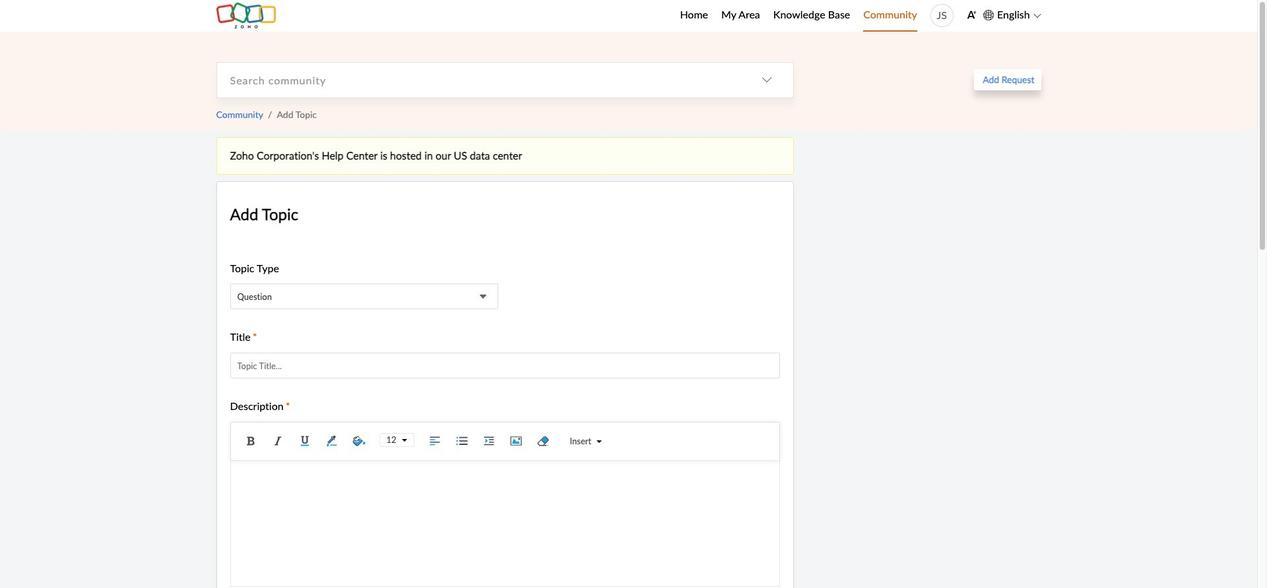 Task type: vqa. For each thing, say whether or not it's contained in the screenshot.
'heading'
no



Task type: locate. For each thing, give the bounding box(es) containing it.
bold (ctrl+b) image
[[241, 431, 260, 451]]

choose category element
[[740, 62, 793, 97]]

insert image image
[[506, 431, 526, 451]]

choose category image
[[761, 75, 772, 85]]

font size image
[[396, 438, 407, 443]]

underline (ctrl+u) image
[[295, 431, 315, 451]]

italic (ctrl+i) image
[[268, 431, 287, 451]]

align image
[[425, 431, 445, 451]]



Task type: describe. For each thing, give the bounding box(es) containing it.
lists image
[[452, 431, 472, 451]]

user preference image
[[967, 10, 977, 20]]

user preference element
[[967, 6, 977, 26]]

clear formatting image
[[533, 431, 553, 451]]

Search community  field
[[217, 62, 740, 97]]

insert options image
[[592, 439, 602, 445]]

indent image
[[479, 431, 499, 451]]

choose languages element
[[983, 7, 1041, 23]]

background color image
[[349, 431, 369, 451]]

font color image
[[322, 431, 342, 451]]

Topic Title... field
[[230, 353, 780, 379]]

topic type element
[[230, 284, 498, 310]]



